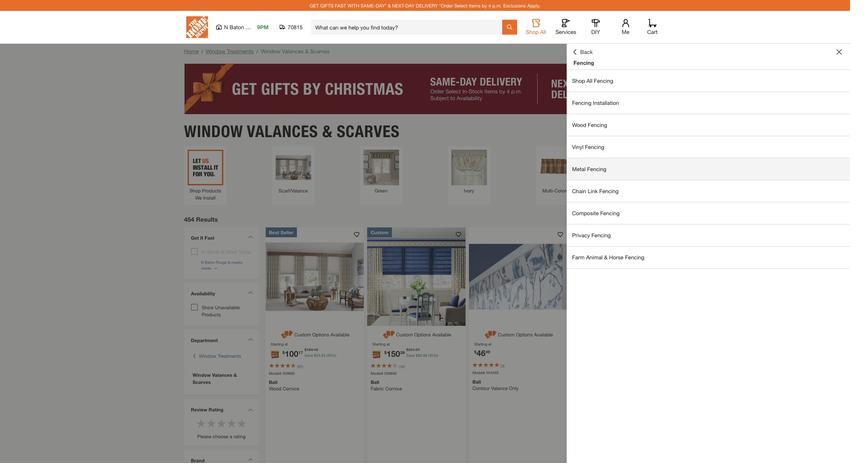 Task type: describe. For each thing, give the bounding box(es) containing it.
options for 100
[[312, 331, 329, 337]]

( for bali contour valance only
[[501, 364, 502, 368]]

0 vertical spatial treatments
[[227, 48, 254, 54]]

fencing installation link
[[567, 92, 850, 114]]

fencing up installation
[[594, 77, 613, 84]]

wood fencing
[[572, 122, 607, 128]]

get gifts fast with same-day* & next-day delivery *order select items by 4 p.m. exclusions apply.
[[310, 3, 541, 8]]

$ inside $ 150 39
[[384, 350, 387, 355]]

bali fabric cornice
[[371, 379, 402, 391]]

fencing left the 'by:'
[[600, 210, 620, 216]]

please
[[197, 433, 212, 439]]

$ right 39
[[407, 347, 409, 352]]

p.m.
[[493, 3, 502, 8]]

at inside starting at $ 46 49
[[488, 342, 492, 346]]

model# for 150
[[371, 371, 383, 375]]

fabric cornice image
[[367, 227, 466, 326]]

35 for 100
[[327, 353, 332, 357]]

shop for shop all
[[526, 29, 539, 35]]

items
[[469, 3, 481, 8]]

wood cornice image
[[266, 227, 364, 326]]

70815
[[288, 24, 303, 30]]

3 star symbol image from the left
[[237, 418, 247, 428]]

department
[[191, 337, 218, 343]]

show
[[202, 304, 214, 310]]

green link
[[363, 150, 399, 194]]

fencing down back button
[[574, 59, 594, 66]]

results
[[196, 215, 218, 223]]

3 more options icon image from the left
[[484, 329, 498, 340]]

menu containing shop all fencing
[[567, 70, 850, 269]]

metal
[[572, 166, 586, 172]]

today
[[239, 249, 251, 254]]

1 vertical spatial scarves
[[337, 121, 400, 141]]

shop for shop products we install
[[189, 188, 201, 193]]

( for bali fabric cornice
[[399, 364, 400, 368]]

fast
[[335, 3, 346, 8]]

231
[[409, 347, 415, 352]]

$ right "17"
[[305, 347, 307, 352]]

install
[[203, 195, 216, 200]]

apply.
[[527, 3, 541, 8]]

( for bali wood cornice
[[297, 364, 298, 368]]

custom for bali wood cornice
[[294, 331, 311, 337]]

window valances & scarves link
[[191, 371, 252, 385]]

composite fencing link
[[567, 202, 850, 224]]

it
[[200, 235, 203, 241]]

97
[[298, 364, 302, 368]]

53
[[316, 353, 320, 357]]

0 vertical spatial window valances & scarves
[[184, 121, 400, 141]]

model# for 100
[[269, 371, 282, 375]]

farm animal & horse fencing link
[[567, 246, 850, 268]]

feedback link image
[[841, 115, 850, 151]]

horse
[[609, 254, 624, 260]]

1 star symbol image from the left
[[196, 418, 206, 428]]

0 vertical spatial window treatments link
[[206, 48, 254, 54]]

chain link fencing link
[[567, 180, 850, 202]]

cornice for 150
[[385, 386, 402, 391]]

in stock at store today link
[[202, 249, 251, 254]]

1 vertical spatial window valances & scarves
[[193, 372, 237, 385]]

16
[[400, 364, 404, 368]]

150
[[387, 349, 400, 358]]

vinyl fencing link
[[567, 136, 850, 158]]

bali inside bali contour valance only
[[473, 379, 481, 384]]

by
[[482, 3, 487, 8]]

custom options available for 150
[[396, 331, 451, 337]]

best seller
[[269, 229, 293, 235]]

shop all
[[526, 29, 546, 35]]

composite
[[572, 210, 599, 216]]

fencing right link
[[599, 188, 619, 194]]

a
[[230, 433, 232, 439]]

model# 509895
[[269, 371, 295, 375]]

bali contour valance only
[[473, 379, 519, 391]]

day*
[[376, 3, 387, 8]]

$ 231 . 37 save $ 80 . 98 ( 35 %)
[[407, 347, 438, 357]]

farm animal & horse fencing
[[572, 254, 645, 260]]

unavailable
[[215, 304, 240, 310]]

show unavailable products
[[202, 304, 240, 317]]

vinyl fencing
[[572, 144, 605, 150]]

installation
[[593, 99, 619, 106]]

review
[[191, 407, 207, 412]]

the home depot logo image
[[186, 16, 208, 38]]

products inside "shop products we install"
[[202, 188, 221, 193]]

custom options available for 100
[[294, 331, 350, 337]]

bali for 100
[[269, 379, 278, 385]]

70815 button
[[280, 24, 303, 31]]

me button
[[615, 19, 637, 35]]

2 horizontal spatial )
[[504, 364, 505, 368]]

in stock at store today
[[202, 249, 251, 254]]

( 16 )
[[399, 364, 405, 368]]

1 / from the left
[[201, 49, 203, 54]]

$ down 37
[[416, 353, 418, 357]]

37
[[416, 347, 420, 352]]

privacy fencing link
[[567, 224, 850, 246]]

What can we help you find today? search field
[[316, 20, 502, 34]]

cornice for 100
[[283, 386, 299, 391]]

choose
[[213, 433, 228, 439]]

starting at $ 46 49
[[474, 342, 492, 358]]

privacy
[[572, 232, 590, 238]]

all for shop all fencing
[[587, 77, 593, 84]]

1 vertical spatial treatments
[[218, 353, 241, 359]]

509893
[[384, 371, 397, 375]]

454
[[184, 215, 194, 223]]

fencing installation
[[572, 99, 619, 106]]

at up 100
[[285, 342, 288, 346]]

animal
[[586, 254, 603, 260]]

wood inside bali wood cornice
[[269, 386, 281, 391]]

wood inside menu
[[572, 122, 587, 128]]

2 star symbol image from the left
[[227, 418, 237, 428]]

farm
[[572, 254, 585, 260]]

80
[[418, 353, 422, 357]]

$ 154 . 10 save $ 53 . 93 ( 35 %)
[[305, 347, 336, 357]]

at left store
[[221, 249, 225, 254]]

select
[[454, 3, 468, 8]]

rouge
[[246, 24, 262, 30]]

colored
[[555, 188, 572, 193]]

canova blackout polyester curtain valance image
[[571, 227, 670, 326]]

starting at for 150
[[373, 342, 390, 346]]

& inside window valances & scarves
[[234, 372, 237, 378]]

2 star symbol image from the left
[[216, 418, 227, 428]]

green image
[[363, 150, 399, 185]]

) for 150
[[404, 364, 405, 368]]

baton
[[230, 24, 244, 30]]

ivory image
[[451, 150, 487, 185]]

contour
[[473, 385, 490, 391]]

fabric
[[371, 386, 384, 391]]

only
[[509, 385, 519, 391]]

0 vertical spatial valances
[[282, 48, 304, 54]]

554260
[[486, 370, 499, 375]]

2 horizontal spatial model#
[[473, 370, 485, 375]]

products inside show unavailable products
[[202, 311, 221, 317]]

wood fencing link
[[567, 114, 850, 136]]

me
[[622, 29, 630, 35]]

3
[[502, 364, 504, 368]]



Task type: locate. For each thing, give the bounding box(es) containing it.
custom for bali fabric cornice
[[396, 331, 413, 337]]

454 results
[[184, 215, 218, 223]]

2 horizontal spatial options
[[516, 331, 533, 337]]

shop up fencing installation
[[572, 77, 585, 84]]

drawer close image
[[837, 49, 842, 55]]

products
[[202, 188, 221, 193], [202, 311, 221, 317]]

more options icon image up starting at $ 46 49
[[484, 329, 498, 340]]

green
[[375, 188, 388, 193]]

0 vertical spatial scarves
[[310, 48, 330, 54]]

%) inside the $ 154 . 10 save $ 53 . 93 ( 35 %)
[[332, 353, 336, 357]]

chain
[[572, 188, 586, 194]]

0 vertical spatial products
[[202, 188, 221, 193]]

at up 150
[[387, 342, 390, 346]]

window treatments
[[199, 353, 241, 359]]

$ 100 17
[[283, 349, 303, 358]]

$ inside starting at $ 46 49
[[474, 349, 477, 354]]

bali inside bali fabric cornice
[[371, 379, 379, 385]]

day
[[405, 3, 415, 8]]

wood down model# 509895 on the bottom left
[[269, 386, 281, 391]]

back
[[580, 49, 593, 55]]

509895
[[283, 371, 295, 375]]

$ down 10
[[314, 353, 316, 357]]

star symbol image up "please"
[[196, 418, 206, 428]]

ivory
[[464, 188, 474, 193]]

bali inside bali wood cornice
[[269, 379, 278, 385]]

window inside window valances & scarves
[[193, 372, 211, 378]]

starting at for 100
[[271, 342, 288, 346]]

0 horizontal spatial 35
[[327, 353, 332, 357]]

1 horizontal spatial 35
[[429, 353, 433, 357]]

/ down the 'rouge'
[[257, 49, 258, 54]]

35 inside $ 231 . 37 save $ 80 . 98 ( 35 %)
[[429, 353, 433, 357]]

35 inside the $ 154 . 10 save $ 53 . 93 ( 35 %)
[[327, 353, 332, 357]]

more options icon image up 150
[[382, 329, 396, 340]]

1 horizontal spatial cornice
[[385, 386, 402, 391]]

) up bali contour valance only
[[504, 364, 505, 368]]

1 available from the left
[[331, 331, 350, 337]]

get
[[191, 235, 199, 241]]

1 horizontal spatial model#
[[371, 371, 383, 375]]

star symbol image
[[206, 418, 216, 428], [227, 418, 237, 428]]

2 custom options available from the left
[[396, 331, 451, 337]]

1 horizontal spatial star symbol image
[[216, 418, 227, 428]]

diy button
[[585, 19, 607, 35]]

n
[[224, 24, 228, 30]]

multi-colored link
[[539, 150, 575, 194]]

save for 100
[[305, 353, 313, 357]]

custom for bali contour valance only
[[498, 331, 515, 337]]

1 horizontal spatial available
[[432, 331, 451, 337]]

2 horizontal spatial available
[[534, 331, 553, 337]]

starting at
[[271, 342, 288, 346], [373, 342, 390, 346]]

2 horizontal spatial bali
[[473, 379, 481, 384]]

all for shop all
[[540, 29, 546, 35]]

cart link
[[645, 19, 660, 35]]

0 horizontal spatial available
[[331, 331, 350, 337]]

2 save from the left
[[407, 353, 415, 357]]

0 horizontal spatial %)
[[332, 353, 336, 357]]

shop products we install link
[[188, 150, 223, 201]]

0 horizontal spatial cornice
[[283, 386, 299, 391]]

2 available from the left
[[432, 331, 451, 337]]

bali for 150
[[371, 379, 379, 385]]

star symbol image up rating
[[237, 418, 247, 428]]

2 %) from the left
[[433, 353, 438, 357]]

treatments down department link
[[218, 353, 241, 359]]

model# left 554260
[[473, 370, 485, 375]]

1 %) from the left
[[332, 353, 336, 357]]

3 options from the left
[[516, 331, 533, 337]]

2 vertical spatial scarves
[[193, 379, 211, 385]]

1 save from the left
[[305, 353, 313, 357]]

contour valance only image
[[469, 227, 568, 326]]

valances inside window valances & scarves
[[212, 372, 232, 378]]

) down "17"
[[302, 364, 303, 368]]

bali up fabric
[[371, 379, 379, 385]]

scarf/valance
[[279, 188, 308, 193]]

star symbol image
[[196, 418, 206, 428], [216, 418, 227, 428], [237, 418, 247, 428]]

$ left "17"
[[283, 350, 285, 355]]

fencing right horse
[[625, 254, 645, 260]]

all inside button
[[540, 29, 546, 35]]

shop for shop all fencing
[[572, 77, 585, 84]]

privacy fencing
[[572, 232, 611, 238]]

2 vertical spatial valances
[[212, 372, 232, 378]]

more options icon image up 100
[[280, 329, 294, 340]]

1 starting from the left
[[271, 342, 284, 346]]

1 horizontal spatial custom options available
[[396, 331, 451, 337]]

0 horizontal spatial )
[[302, 364, 303, 368]]

valance
[[491, 385, 508, 391]]

1 35 from the left
[[327, 353, 332, 357]]

bali up contour
[[473, 379, 481, 384]]

multi-
[[543, 188, 555, 193]]

review rating link
[[191, 406, 235, 413]]

0 horizontal spatial shop
[[189, 188, 201, 193]]

at
[[221, 249, 225, 254], [285, 342, 288, 346], [387, 342, 390, 346], [488, 342, 492, 346]]

model# 509893
[[371, 371, 397, 375]]

0 horizontal spatial wood
[[269, 386, 281, 391]]

1 vertical spatial all
[[587, 77, 593, 84]]

ivory link
[[451, 150, 487, 194]]

sort by:
[[613, 214, 629, 220]]

1 vertical spatial wood
[[269, 386, 281, 391]]

%) right "98" at the bottom
[[433, 353, 438, 357]]

home link
[[184, 48, 199, 54]]

products up install
[[202, 188, 221, 193]]

shop inside "shop products we install"
[[189, 188, 201, 193]]

scarf/valance link
[[275, 150, 311, 194]]

star symbol image up please choose a rating at the bottom of the page
[[216, 418, 227, 428]]

shop all fencing link
[[567, 70, 850, 92]]

we
[[195, 195, 202, 200]]

1 horizontal spatial wood
[[572, 122, 587, 128]]

1 horizontal spatial /
[[257, 49, 258, 54]]

get it fast link
[[188, 231, 255, 246]]

options for 150
[[414, 331, 431, 337]]

save inside the $ 154 . 10 save $ 53 . 93 ( 35 %)
[[305, 353, 313, 357]]

all
[[540, 29, 546, 35], [587, 77, 593, 84]]

46
[[477, 348, 486, 358]]

starting up $ 150 39
[[373, 342, 386, 346]]

scarf/valance image
[[275, 150, 311, 185]]

1 horizontal spatial bali
[[371, 379, 379, 385]]

with
[[348, 3, 359, 8]]

shop all fencing
[[572, 77, 613, 84]]

( 97 )
[[297, 364, 303, 368]]

shop inside menu
[[572, 77, 585, 84]]

35 right 93
[[327, 353, 332, 357]]

3 starting from the left
[[474, 342, 487, 346]]

98
[[423, 353, 427, 357]]

menu
[[567, 70, 850, 269]]

0 horizontal spatial starting
[[271, 342, 284, 346]]

link
[[588, 188, 598, 194]]

2 starting from the left
[[373, 342, 386, 346]]

valances
[[282, 48, 304, 54], [247, 121, 318, 141], [212, 372, 232, 378]]

fencing right privacy
[[592, 232, 611, 238]]

window treatments link down department link
[[199, 352, 241, 359]]

chain link fencing
[[572, 188, 619, 194]]

available for 150
[[432, 331, 451, 337]]

starting inside starting at $ 46 49
[[474, 342, 487, 346]]

window treatments link down n
[[206, 48, 254, 54]]

1 vertical spatial valances
[[247, 121, 318, 141]]

2 cornice from the left
[[385, 386, 402, 391]]

%) for 100
[[332, 353, 336, 357]]

gifts
[[320, 3, 334, 8]]

model#
[[473, 370, 485, 375], [269, 371, 282, 375], [371, 371, 383, 375]]

treatments down n baton rouge
[[227, 48, 254, 54]]

products down show
[[202, 311, 221, 317]]

0 vertical spatial all
[[540, 29, 546, 35]]

0 vertical spatial wood
[[572, 122, 587, 128]]

multi-colored
[[543, 188, 572, 193]]

save down 231
[[407, 353, 415, 357]]

0 horizontal spatial scarves
[[193, 379, 211, 385]]

0 horizontal spatial model#
[[269, 371, 282, 375]]

2 horizontal spatial custom options available
[[498, 331, 553, 337]]

$ 150 39
[[384, 349, 405, 358]]

exclusions
[[503, 3, 526, 8]]

35 right "98" at the bottom
[[429, 353, 433, 357]]

1 horizontal spatial shop
[[526, 29, 539, 35]]

wood up vinyl
[[572, 122, 587, 128]]

2 horizontal spatial star symbol image
[[237, 418, 247, 428]]

0 horizontal spatial options
[[312, 331, 329, 337]]

starting at up 150
[[373, 342, 390, 346]]

all up fencing installation
[[587, 77, 593, 84]]

) for 100
[[302, 364, 303, 368]]

shop products we install image
[[188, 150, 223, 185]]

0 horizontal spatial more options icon image
[[280, 329, 294, 340]]

1 horizontal spatial starting at
[[373, 342, 390, 346]]

$ inside $ 100 17
[[283, 350, 285, 355]]

starting up $ 100 17
[[271, 342, 284, 346]]

49
[[486, 349, 490, 354]]

%)
[[332, 353, 336, 357], [433, 353, 438, 357]]

.
[[313, 347, 314, 352], [415, 347, 416, 352], [320, 353, 321, 357], [422, 353, 423, 357]]

1 horizontal spatial %)
[[433, 353, 438, 357]]

1 more options icon image from the left
[[280, 329, 294, 340]]

more options icon image
[[280, 329, 294, 340], [382, 329, 396, 340], [484, 329, 498, 340]]

star symbol image down review rating link
[[206, 418, 216, 428]]

2 / from the left
[[257, 49, 258, 54]]

0 horizontal spatial bali
[[269, 379, 278, 385]]

rod pocket valance image
[[627, 150, 663, 185]]

2 starting at from the left
[[373, 342, 390, 346]]

bali down model# 509895 on the bottom left
[[269, 379, 278, 385]]

save for 150
[[407, 353, 415, 357]]

2 options from the left
[[414, 331, 431, 337]]

$ left 39
[[384, 350, 387, 355]]

cornice inside bali wood cornice
[[283, 386, 299, 391]]

more options icon image for 100
[[280, 329, 294, 340]]

fencing
[[574, 59, 594, 66], [594, 77, 613, 84], [572, 99, 592, 106], [588, 122, 607, 128], [585, 144, 605, 150], [587, 166, 607, 172], [599, 188, 619, 194], [600, 210, 620, 216], [592, 232, 611, 238], [625, 254, 645, 260]]

options
[[312, 331, 329, 337], [414, 331, 431, 337], [516, 331, 533, 337]]

2 horizontal spatial more options icon image
[[484, 329, 498, 340]]

2 more options icon image from the left
[[382, 329, 396, 340]]

available
[[331, 331, 350, 337], [432, 331, 451, 337], [534, 331, 553, 337]]

%) right 93
[[332, 353, 336, 357]]

save inside $ 231 . 37 save $ 80 . 98 ( 35 %)
[[407, 353, 415, 357]]

metal fencing link
[[567, 158, 850, 180]]

1 star symbol image from the left
[[206, 418, 216, 428]]

shop up we
[[189, 188, 201, 193]]

fencing right metal
[[587, 166, 607, 172]]

save
[[305, 353, 313, 357], [407, 353, 415, 357]]

( inside the $ 154 . 10 save $ 53 . 93 ( 35 %)
[[326, 353, 327, 357]]

35
[[327, 353, 332, 357], [429, 353, 433, 357]]

scarves inside window valances & scarves
[[193, 379, 211, 385]]

1 horizontal spatial star symbol image
[[227, 418, 237, 428]]

1 vertical spatial window treatments link
[[199, 352, 241, 359]]

$ left the 49
[[474, 349, 477, 354]]

n baton rouge
[[224, 24, 262, 30]]

starting up "46"
[[474, 342, 487, 346]]

1 horizontal spatial options
[[414, 331, 431, 337]]

vinyl
[[572, 144, 584, 150]]

treatments
[[227, 48, 254, 54], [218, 353, 241, 359]]

%) inside $ 231 . 37 save $ 80 . 98 ( 35 %)
[[433, 353, 438, 357]]

0 horizontal spatial star symbol image
[[196, 418, 206, 428]]

1 starting at from the left
[[271, 342, 288, 346]]

0 horizontal spatial /
[[201, 49, 203, 54]]

shop inside button
[[526, 29, 539, 35]]

1 horizontal spatial )
[[404, 364, 405, 368]]

cornice down the 509895
[[283, 386, 299, 391]]

all left services
[[540, 29, 546, 35]]

2 horizontal spatial scarves
[[337, 121, 400, 141]]

more options icon image for 150
[[382, 329, 396, 340]]

in
[[202, 249, 206, 254]]

)
[[504, 364, 505, 368], [302, 364, 303, 368], [404, 364, 405, 368]]

1 cornice from the left
[[283, 386, 299, 391]]

1 horizontal spatial starting
[[373, 342, 386, 346]]

2 vertical spatial shop
[[189, 188, 201, 193]]

multi colored image
[[539, 150, 575, 185]]

department link
[[188, 333, 255, 347]]

by:
[[623, 214, 629, 220]]

cart
[[647, 29, 658, 35]]

0 horizontal spatial star symbol image
[[206, 418, 216, 428]]

10
[[314, 347, 318, 352]]

fencing up wood fencing at the right of page
[[572, 99, 592, 106]]

services button
[[555, 19, 577, 35]]

2 horizontal spatial starting
[[474, 342, 487, 346]]

0 horizontal spatial all
[[540, 29, 546, 35]]

starting at up 100
[[271, 342, 288, 346]]

2 horizontal spatial shop
[[572, 77, 585, 84]]

0 horizontal spatial custom options available
[[294, 331, 350, 337]]

cornice down the 509893
[[385, 386, 402, 391]]

model# left the 509893
[[371, 371, 383, 375]]

0 vertical spatial shop
[[526, 29, 539, 35]]

%) for 150
[[433, 353, 438, 357]]

2 35 from the left
[[429, 353, 433, 357]]

) down 39
[[404, 364, 405, 368]]

1 vertical spatial shop
[[572, 77, 585, 84]]

availability link
[[188, 286, 255, 302]]

1 options from the left
[[312, 331, 329, 337]]

( 3 )
[[501, 364, 505, 368]]

starting for 150
[[373, 342, 386, 346]]

same-
[[361, 3, 376, 8]]

(
[[326, 353, 327, 357], [428, 353, 429, 357], [501, 364, 502, 368], [297, 364, 298, 368], [399, 364, 400, 368]]

model# left the 509895
[[269, 371, 282, 375]]

( inside $ 231 . 37 save $ 80 . 98 ( 35 %)
[[428, 353, 429, 357]]

1 horizontal spatial more options icon image
[[382, 329, 396, 340]]

/ right home
[[201, 49, 203, 54]]

sponsored banner image
[[184, 63, 666, 114]]

window
[[206, 48, 225, 54], [261, 48, 281, 54], [184, 121, 243, 141], [199, 353, 216, 359], [193, 372, 211, 378]]

1 horizontal spatial all
[[587, 77, 593, 84]]

cornice inside bali fabric cornice
[[385, 386, 402, 391]]

save down 154
[[305, 353, 313, 357]]

starting for 100
[[271, 342, 284, 346]]

35 for 150
[[429, 353, 433, 357]]

shop down apply.
[[526, 29, 539, 35]]

star symbol image up a
[[227, 418, 237, 428]]

1 horizontal spatial scarves
[[310, 48, 330, 54]]

available for 100
[[331, 331, 350, 337]]

1 horizontal spatial save
[[407, 353, 415, 357]]

metal fencing
[[572, 166, 607, 172]]

fencing down fencing installation
[[588, 122, 607, 128]]

1 custom options available from the left
[[294, 331, 350, 337]]

9pm
[[257, 24, 269, 30]]

1 vertical spatial products
[[202, 311, 221, 317]]

rating
[[209, 407, 224, 412]]

at up the 49
[[488, 342, 492, 346]]

3 custom options available from the left
[[498, 331, 553, 337]]

0 horizontal spatial starting at
[[271, 342, 288, 346]]

3 available from the left
[[534, 331, 553, 337]]

sort
[[613, 214, 621, 220]]

$
[[305, 347, 307, 352], [407, 347, 409, 352], [474, 349, 477, 354], [283, 350, 285, 355], [384, 350, 387, 355], [314, 353, 316, 357], [416, 353, 418, 357]]

0 horizontal spatial save
[[305, 353, 313, 357]]

shop all button
[[525, 19, 547, 35]]

shop products we install
[[189, 188, 221, 200]]

fencing right vinyl
[[585, 144, 605, 150]]



Task type: vqa. For each thing, say whether or not it's contained in the screenshot.
 Image
no



